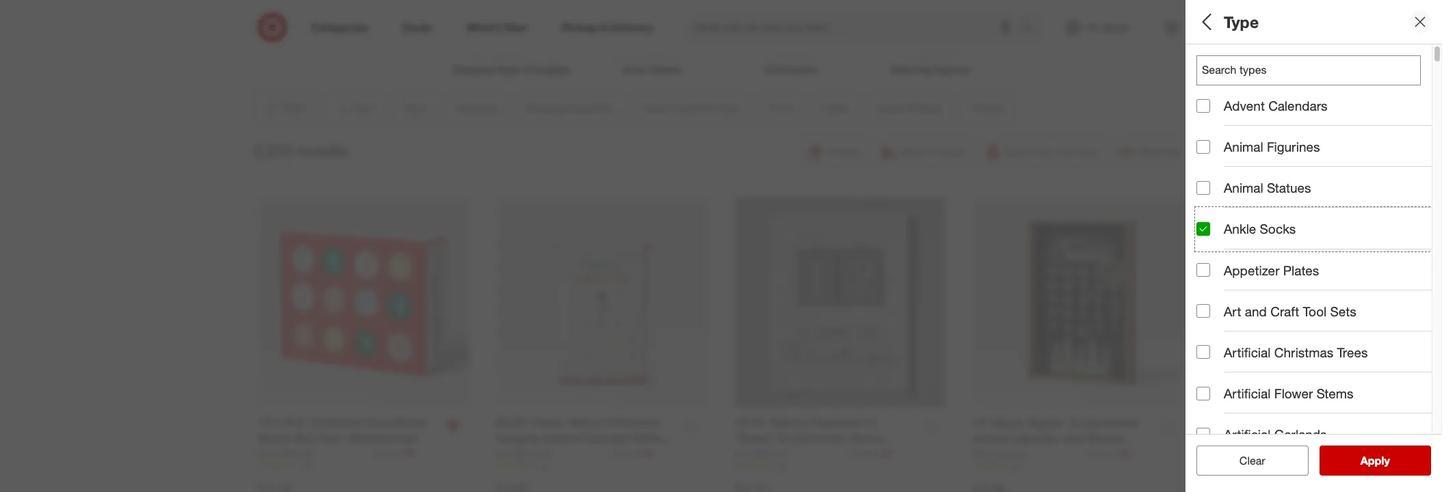 Task type: describe. For each thing, give the bounding box(es) containing it.
see results
[[1347, 454, 1405, 468]]

trees
[[1338, 345, 1369, 361]]

indoor
[[1197, 202, 1237, 218]]

package
[[1197, 154, 1250, 170]]

indoor outdoor use button
[[1197, 188, 1433, 236]]

deals
[[1197, 298, 1232, 314]]

christmas
[[1275, 345, 1334, 361]]

artificial christmas trees
[[1224, 345, 1369, 361]]

clear all button
[[1197, 446, 1309, 476]]

appetizer plates
[[1224, 263, 1320, 278]]

artificial for artificial flower stems
[[1224, 386, 1271, 402]]

Animal Figurines checkbox
[[1197, 140, 1211, 154]]

pajamas
[[934, 64, 971, 75]]

ankle inside the type dialog
[[1224, 221, 1257, 237]]

rating
[[1237, 346, 1278, 362]]

see results button
[[1320, 446, 1432, 476]]

supplies
[[533, 64, 570, 75]]

plates
[[1284, 263, 1320, 278]]

animal for animal figurines
[[1224, 139, 1264, 155]]

tool
[[1304, 304, 1327, 319]]

2,373 results
[[253, 141, 348, 160]]

filters
[[1220, 12, 1263, 31]]

ankle inside type ankle socks
[[1197, 71, 1221, 83]]

none text field inside the type dialog
[[1197, 55, 1422, 86]]

snow
[[623, 64, 647, 75]]

outdoor
[[1241, 202, 1292, 218]]

globes
[[649, 64, 680, 75]]

clear all
[[1233, 454, 1273, 468]]

use
[[1296, 202, 1320, 218]]

Artificial Christmas Trees checkbox
[[1197, 346, 1211, 360]]

all
[[1262, 454, 1273, 468]]

price button
[[1197, 236, 1433, 284]]

advent
[[1224, 98, 1265, 114]]

snow globes
[[623, 64, 680, 75]]

Ankle Socks checkbox
[[1197, 222, 1211, 236]]

clear for clear
[[1240, 454, 1266, 468]]

ankle socks
[[1224, 221, 1297, 237]]

type dialog
[[1186, 0, 1443, 493]]

type for type ankle socks
[[1197, 54, 1226, 70]]

Animal Statues checkbox
[[1197, 181, 1211, 195]]

99
[[777, 461, 786, 471]]

guest rating button
[[1197, 332, 1433, 380]]

package quantity button
[[1197, 140, 1433, 188]]

artificial garlands
[[1224, 427, 1328, 443]]

results for see results
[[1370, 454, 1405, 468]]

&
[[525, 64, 531, 75]]

10
[[539, 461, 548, 471]]

features button
[[1197, 92, 1433, 140]]

Appetizer Plates checkbox
[[1197, 264, 1211, 277]]



Task type: locate. For each thing, give the bounding box(es) containing it.
artificial up clear "button"
[[1224, 427, 1271, 443]]

snow globes link
[[582, 0, 721, 77]]

animal for animal statues
[[1224, 180, 1264, 196]]

theme
[[1197, 394, 1239, 410]]

type inside type ankle socks
[[1197, 54, 1226, 70]]

1 vertical spatial ankle
[[1224, 221, 1257, 237]]

1 vertical spatial socks
[[1260, 221, 1297, 237]]

socks inside the type dialog
[[1260, 221, 1297, 237]]

artificial flower stems
[[1224, 386, 1354, 402]]

garlands
[[1275, 427, 1328, 443]]

see
[[1347, 454, 1367, 468]]

clear
[[1233, 454, 1259, 468], [1240, 454, 1266, 468]]

None text field
[[1197, 55, 1422, 86]]

indoor outdoor use
[[1197, 202, 1320, 218]]

clear for clear all
[[1233, 454, 1259, 468]]

ankle up advent calendars checkbox
[[1197, 71, 1221, 83]]

0 horizontal spatial socks
[[1224, 71, 1250, 83]]

package quantity
[[1197, 154, 1307, 170]]

artificial for artificial christmas trees
[[1224, 345, 1271, 361]]

1 vertical spatial type
[[1197, 54, 1226, 70]]

statues
[[1268, 180, 1312, 196]]

search
[[1015, 22, 1048, 35]]

8
[[1015, 462, 1020, 472]]

all filters dialog
[[1186, 0, 1443, 493]]

0 horizontal spatial results
[[297, 141, 348, 160]]

2 animal from the top
[[1224, 180, 1264, 196]]

socks inside type ankle socks
[[1224, 71, 1250, 83]]

figurines
[[1268, 139, 1321, 155]]

all filters
[[1197, 12, 1263, 31]]

artificial down rating
[[1224, 386, 1271, 402]]

type for type
[[1224, 12, 1260, 31]]

1 horizontal spatial socks
[[1260, 221, 1297, 237]]

features
[[1197, 107, 1251, 122]]

2 clear from the left
[[1240, 454, 1266, 468]]

wrapping paper & supplies
[[453, 64, 570, 75]]

animal up indoor outdoor use
[[1224, 180, 1264, 196]]

clear down artificial garlands
[[1240, 454, 1266, 468]]

8 link
[[973, 461, 1184, 473]]

results right the 2,373
[[297, 141, 348, 160]]

artificial
[[1224, 345, 1271, 361], [1224, 386, 1271, 402], [1224, 427, 1271, 443]]

0 vertical spatial type
[[1224, 12, 1260, 31]]

flower
[[1275, 386, 1314, 402]]

apply button
[[1320, 446, 1432, 476]]

animal figurines
[[1224, 139, 1321, 155]]

search button
[[1015, 12, 1048, 45]]

1 artificial from the top
[[1224, 345, 1271, 361]]

calendars
[[1269, 98, 1328, 114]]

1 horizontal spatial results
[[1370, 454, 1405, 468]]

99 link
[[735, 460, 946, 472]]

advent calendars
[[1224, 98, 1328, 114]]

price
[[1197, 250, 1229, 266]]

type right all
[[1224, 12, 1260, 31]]

animal
[[1224, 139, 1264, 155], [1224, 180, 1264, 196]]

artificial down and on the bottom
[[1224, 345, 1271, 361]]

deals button
[[1197, 284, 1433, 332]]

socks
[[1224, 71, 1250, 83], [1260, 221, 1297, 237]]

Art and Craft Tool Sets checkbox
[[1197, 305, 1211, 318]]

Advent Calendars checkbox
[[1197, 99, 1211, 113]]

0 vertical spatial ankle
[[1197, 71, 1221, 83]]

ankle down indoor outdoor use
[[1224, 221, 1257, 237]]

animal down features
[[1224, 139, 1264, 155]]

matching pajamas
[[892, 64, 971, 75]]

quantity
[[1254, 154, 1307, 170]]

wrapping paper & supplies link
[[442, 0, 582, 77]]

1 vertical spatial results
[[1370, 454, 1405, 468]]

2 artificial from the top
[[1224, 386, 1271, 402]]

apply
[[1361, 454, 1391, 468]]

stems
[[1317, 386, 1354, 402]]

art and craft tool sets
[[1224, 304, 1357, 319]]

10 link
[[497, 460, 707, 472]]

matching pajamas link
[[861, 0, 1001, 77]]

0 vertical spatial artificial
[[1224, 345, 1271, 361]]

type
[[1224, 12, 1260, 31], [1197, 54, 1226, 70]]

appetizer
[[1224, 263, 1280, 278]]

18
[[301, 461, 310, 471]]

18 link
[[258, 460, 469, 472]]

nutcrackers link
[[721, 0, 861, 77]]

clear left all
[[1233, 454, 1259, 468]]

0 horizontal spatial ankle
[[1197, 71, 1221, 83]]

animal statues
[[1224, 180, 1312, 196]]

artificial for artificial garlands
[[1224, 427, 1271, 443]]

guest
[[1197, 346, 1234, 362]]

all
[[1197, 12, 1216, 31]]

1 vertical spatial artificial
[[1224, 386, 1271, 402]]

art
[[1224, 304, 1242, 319]]

results for 2,373 results
[[297, 141, 348, 160]]

socks down outdoor
[[1260, 221, 1297, 237]]

type ankle socks
[[1197, 54, 1250, 83]]

1 horizontal spatial ankle
[[1224, 221, 1257, 237]]

ankle
[[1197, 71, 1221, 83], [1224, 221, 1257, 237]]

0 vertical spatial animal
[[1224, 139, 1264, 155]]

2,373
[[253, 141, 293, 160]]

What can we help you find? suggestions appear below search field
[[687, 12, 1025, 42]]

craft
[[1271, 304, 1300, 319]]

and
[[1246, 304, 1268, 319]]

Artificial Flower Stems checkbox
[[1197, 387, 1211, 401]]

paper
[[496, 64, 522, 75]]

clear inside "button"
[[1240, 454, 1266, 468]]

results right see
[[1370, 454, 1405, 468]]

1 vertical spatial animal
[[1224, 180, 1264, 196]]

socks up 'advent'
[[1224, 71, 1250, 83]]

theme button
[[1197, 380, 1433, 428]]

1 animal from the top
[[1224, 139, 1264, 155]]

wrapping
[[453, 64, 494, 75]]

sets
[[1331, 304, 1357, 319]]

results inside button
[[1370, 454, 1405, 468]]

1 clear from the left
[[1233, 454, 1259, 468]]

nutcrackers
[[766, 64, 817, 75]]

type down all
[[1197, 54, 1226, 70]]

type inside dialog
[[1224, 12, 1260, 31]]

3 artificial from the top
[[1224, 427, 1271, 443]]

results
[[297, 141, 348, 160], [1370, 454, 1405, 468]]

guest rating
[[1197, 346, 1278, 362]]

matching
[[892, 64, 932, 75]]

clear button
[[1197, 446, 1309, 476]]

clear inside button
[[1233, 454, 1259, 468]]

0 vertical spatial results
[[297, 141, 348, 160]]

0 vertical spatial socks
[[1224, 71, 1250, 83]]

2 vertical spatial artificial
[[1224, 427, 1271, 443]]



Task type: vqa. For each thing, say whether or not it's contained in the screenshot.
Type corresponding to Type Ankle Socks
yes



